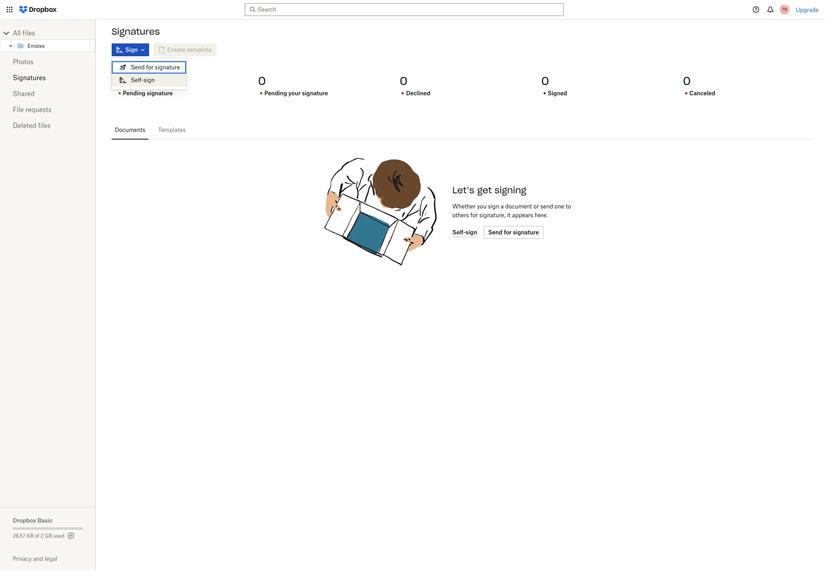 Task type: describe. For each thing, give the bounding box(es) containing it.
0 for signed
[[542, 74, 550, 88]]

it
[[508, 212, 511, 219]]

global header element
[[0, 0, 826, 20]]

get more space image
[[66, 532, 76, 541]]

pending for pending your signature
[[265, 90, 287, 97]]

all files tree
[[1, 27, 96, 52]]

of
[[35, 534, 39, 540]]

0 for pending signature
[[117, 74, 124, 88]]

requests
[[25, 106, 52, 114]]

upgrade link
[[797, 6, 820, 13]]

privacy and legal link
[[13, 556, 96, 563]]

signatures inside "link"
[[13, 74, 46, 82]]

all
[[13, 29, 21, 37]]

photos
[[13, 58, 34, 66]]

appears
[[513, 212, 534, 219]]

signature for pending your signature
[[302, 90, 328, 97]]

self-
[[131, 77, 144, 83]]

pending for pending signature
[[123, 90, 146, 97]]

and
[[33, 556, 43, 563]]

signature,
[[480, 212, 506, 219]]

others
[[453, 212, 469, 219]]

all files
[[13, 29, 35, 37]]

privacy
[[13, 556, 32, 563]]

signature for send for signature
[[155, 64, 180, 71]]

or
[[534, 203, 539, 210]]

file
[[13, 106, 24, 114]]

file requests link
[[13, 102, 83, 118]]

sign inside menu item
[[144, 77, 155, 83]]

upgrade
[[797, 6, 820, 13]]

one
[[555, 203, 565, 210]]

you
[[478, 203, 487, 210]]

a
[[501, 203, 504, 210]]

files for deleted files
[[38, 122, 51, 130]]

kb
[[27, 534, 34, 540]]

for inside the whether you sign a document or send one to others for signature, it appears here.
[[471, 212, 478, 219]]

emotes
[[28, 43, 45, 49]]

0 for pending your signature
[[258, 74, 266, 88]]

basic
[[38, 518, 53, 525]]

dropbox logo - go to the homepage image
[[16, 3, 59, 16]]



Task type: locate. For each thing, give the bounding box(es) containing it.
emotes link
[[16, 41, 88, 51]]

0 horizontal spatial pending
[[123, 90, 146, 97]]

0 for canceled
[[684, 74, 692, 88]]

photos link
[[13, 54, 83, 70]]

dropbox basic
[[13, 518, 53, 525]]

0 up canceled
[[684, 74, 692, 88]]

deleted files link
[[13, 118, 83, 134]]

1 horizontal spatial files
[[38, 122, 51, 130]]

for right send
[[146, 64, 154, 71]]

0 horizontal spatial signatures
[[13, 74, 46, 82]]

4 0 from the left
[[542, 74, 550, 88]]

signed
[[548, 90, 568, 97]]

documents tab
[[112, 121, 149, 140]]

deleted files
[[13, 122, 51, 130]]

1 vertical spatial sign
[[488, 203, 500, 210]]

shared link
[[13, 86, 83, 102]]

5 0 from the left
[[684, 74, 692, 88]]

file requests
[[13, 106, 52, 114]]

sign down send for signature menu item
[[144, 77, 155, 83]]

document
[[506, 203, 533, 210]]

used
[[54, 534, 64, 540]]

your
[[289, 90, 301, 97]]

0 vertical spatial for
[[146, 64, 154, 71]]

whether you sign a document or send one to others for signature, it appears here.
[[453, 203, 572, 219]]

3 0 from the left
[[400, 74, 408, 88]]

pending
[[123, 90, 146, 97], [265, 90, 287, 97]]

0 up signed
[[542, 74, 550, 88]]

legal
[[45, 556, 57, 563]]

0
[[117, 74, 124, 88], [258, 74, 266, 88], [400, 74, 408, 88], [542, 74, 550, 88], [684, 74, 692, 88]]

pending signature
[[123, 90, 173, 97]]

signature up self-sign menu item
[[155, 64, 180, 71]]

privacy and legal
[[13, 556, 57, 563]]

signatures up send
[[112, 26, 160, 37]]

let's get signing
[[453, 185, 527, 196]]

let's
[[453, 185, 475, 196]]

tab list
[[112, 121, 813, 140]]

sign inside the whether you sign a document or send one to others for signature, it appears here.
[[488, 203, 500, 210]]

1 horizontal spatial signatures
[[112, 26, 160, 37]]

sign
[[144, 77, 155, 83], [488, 203, 500, 210]]

files
[[23, 29, 35, 37], [38, 122, 51, 130]]

whether
[[453, 203, 476, 210]]

pending left your
[[265, 90, 287, 97]]

templates tab
[[155, 121, 189, 140]]

0 horizontal spatial sign
[[144, 77, 155, 83]]

gb
[[45, 534, 52, 540]]

templates
[[158, 127, 186, 133]]

canceled
[[690, 90, 716, 97]]

for
[[146, 64, 154, 71], [471, 212, 478, 219]]

declined
[[407, 90, 431, 97]]

0 up the 'declined'
[[400, 74, 408, 88]]

0 vertical spatial signatures
[[112, 26, 160, 37]]

signatures up the "shared"
[[13, 74, 46, 82]]

2
[[41, 534, 44, 540]]

1 vertical spatial for
[[471, 212, 478, 219]]

2 pending from the left
[[265, 90, 287, 97]]

pending down self- at top left
[[123, 90, 146, 97]]

send for signature menu item
[[112, 61, 186, 74]]

1 horizontal spatial for
[[471, 212, 478, 219]]

all files link
[[13, 27, 96, 40]]

0 for declined
[[400, 74, 408, 88]]

for down "you" at the right
[[471, 212, 478, 219]]

files right all
[[23, 29, 35, 37]]

to
[[566, 203, 572, 210]]

deleted
[[13, 122, 36, 130]]

signatures
[[112, 26, 160, 37], [13, 74, 46, 82]]

self-sign menu item
[[112, 74, 186, 87]]

send
[[131, 64, 145, 71]]

for inside menu item
[[146, 64, 154, 71]]

signature
[[155, 64, 180, 71], [147, 90, 173, 97], [302, 90, 328, 97]]

1 vertical spatial signatures
[[13, 74, 46, 82]]

files inside tree
[[23, 29, 35, 37]]

signature down self-sign menu item
[[147, 90, 173, 97]]

documents
[[115, 127, 145, 133]]

1 horizontal spatial pending
[[265, 90, 287, 97]]

1 0 from the left
[[117, 74, 124, 88]]

signature inside send for signature menu item
[[155, 64, 180, 71]]

signature right your
[[302, 90, 328, 97]]

sign left a
[[488, 203, 500, 210]]

signatures link
[[13, 70, 83, 86]]

pending your signature
[[265, 90, 328, 97]]

files down file requests 'link'
[[38, 122, 51, 130]]

0 up pending your signature
[[258, 74, 266, 88]]

1 vertical spatial files
[[38, 122, 51, 130]]

get
[[478, 185, 492, 196]]

self-sign
[[131, 77, 155, 83]]

tab list containing documents
[[112, 121, 813, 140]]

0 vertical spatial sign
[[144, 77, 155, 83]]

signing
[[495, 185, 527, 196]]

here.
[[535, 212, 548, 219]]

send for signature
[[131, 64, 180, 71]]

2 0 from the left
[[258, 74, 266, 88]]

dropbox
[[13, 518, 36, 525]]

0 vertical spatial files
[[23, 29, 35, 37]]

0 left self- at top left
[[117, 74, 124, 88]]

1 horizontal spatial sign
[[488, 203, 500, 210]]

0 horizontal spatial for
[[146, 64, 154, 71]]

28.57
[[13, 534, 25, 540]]

0 horizontal spatial files
[[23, 29, 35, 37]]

files for all files
[[23, 29, 35, 37]]

shared
[[13, 90, 35, 98]]

28.57 kb of 2 gb used
[[13, 534, 64, 540]]

1 pending from the left
[[123, 90, 146, 97]]

send
[[541, 203, 554, 210]]



Task type: vqa. For each thing, say whether or not it's contained in the screenshot.
The 'Deleted Files' link
yes



